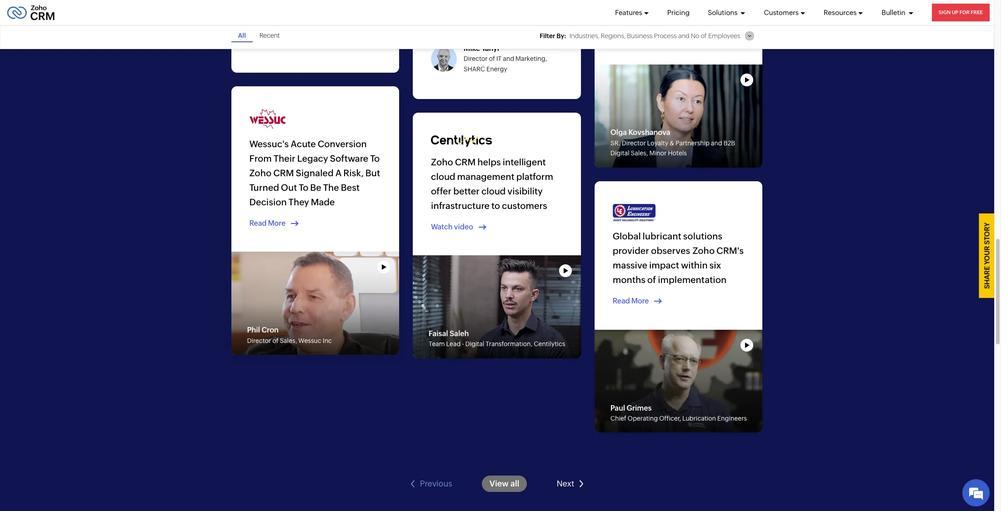 Task type: describe. For each thing, give the bounding box(es) containing it.
risk,
[[343, 168, 364, 178]]

best
[[341, 182, 360, 193]]

decision
[[249, 197, 287, 207]]

customers
[[502, 200, 547, 211]]

filter
[[540, 32, 555, 40]]

previous
[[420, 479, 452, 489]]

paul
[[610, 404, 625, 413]]

read more for read more link above mike
[[431, 22, 467, 31]]

read for read more link under features link
[[613, 32, 630, 40]]

no
[[691, 32, 699, 40]]

wessuc
[[298, 337, 321, 344]]

and inside the filter by: industries, regions, business process and no of employees
[[678, 32, 689, 40]]

lubrication
[[682, 415, 716, 422]]

video
[[454, 223, 473, 231]]

a
[[335, 168, 342, 178]]

faisal saleh | zoho crm customer image
[[413, 256, 581, 359]]

read more link down features link
[[613, 31, 665, 41]]

it
[[496, 55, 502, 62]]

cron
[[262, 326, 279, 335]]

by:
[[557, 32, 566, 40]]

digital inside olga kovshanova sr. director loyalty & partnership and b2b digital sales, minor hotels
[[610, 150, 629, 157]]

of inside the filter by: industries, regions, business process and no of employees
[[701, 32, 707, 40]]

phil cron director of sales, wessuc inc
[[247, 326, 332, 344]]

read more link down months
[[613, 296, 665, 307]]

engineers
[[717, 415, 747, 422]]

massive
[[613, 260, 647, 271]]

wessuc's acute conversion from their legacy software to zoho crm signaled a risk, but turned out to be the best decision they made
[[249, 139, 380, 207]]

global lubricant solutions provider observes zoho crm's massive impact within six months of implementation
[[613, 231, 744, 285]]

and inside olga kovshanova sr. director loyalty & partnership and b2b digital sales, minor hotels
[[711, 139, 722, 147]]

sales, inside olga kovshanova sr. director loyalty & partnership and b2b digital sales, minor hotels
[[631, 150, 648, 157]]

recent
[[259, 32, 280, 39]]

david
[[283, 18, 303, 26]]

mike tanyi director of it and marketing, sharc energy
[[464, 44, 547, 73]]

to
[[491, 200, 500, 211]]

director inside olga kovshanova sr. director loyalty & partnership and b2b digital sales, minor hotels
[[622, 139, 646, 147]]

kovshanova
[[629, 128, 670, 137]]

zoho inside wessuc's acute conversion from their legacy software to zoho crm signaled a risk, but turned out to be the best decision they made
[[249, 168, 272, 178]]

software
[[330, 153, 368, 164]]

sign up for free
[[939, 10, 983, 15]]

sharc
[[464, 65, 485, 73]]

story
[[983, 223, 991, 245]]

management
[[457, 171, 515, 182]]

read more for read more link under months
[[613, 297, 649, 306]]

paul grimes | zoho crm customer image
[[595, 330, 763, 433]]

phil cron | zoho crm customer image
[[231, 252, 399, 355]]

-
[[462, 341, 464, 348]]

marketing,
[[515, 55, 547, 62]]

zoho inside the zoho crm helps intelligent cloud management platform offer better cloud visibility infrastructure to customers
[[431, 157, 453, 167]]

next
[[557, 479, 574, 489]]

features
[[615, 8, 642, 16]]

within
[[681, 260, 708, 271]]

more for read more link under features link
[[631, 32, 649, 40]]

hotels
[[668, 150, 687, 157]]

chief
[[610, 415, 626, 422]]

view
[[490, 479, 509, 489]]

sign up for free link
[[932, 4, 990, 21]]

six
[[709, 260, 721, 271]]

infrastructure
[[431, 200, 490, 211]]

for
[[960, 10, 970, 15]]

acute
[[291, 139, 316, 149]]

read for read more link below decision
[[249, 219, 267, 228]]

more for read more link under months
[[631, 297, 649, 306]]

months
[[613, 275, 646, 285]]

read for read more link above mike
[[431, 22, 448, 31]]

lubricant
[[643, 231, 681, 241]]

partnership
[[676, 139, 710, 147]]

phil
[[247, 326, 260, 335]]

share
[[983, 266, 991, 289]]

team
[[429, 341, 445, 348]]

1 horizontal spatial to
[[370, 153, 380, 164]]

crm's
[[717, 246, 744, 256]]

the
[[323, 182, 339, 193]]

solutions
[[708, 8, 739, 16]]

1 horizontal spatial cloud
[[481, 186, 506, 196]]

helps
[[477, 157, 501, 167]]

saleh
[[450, 330, 469, 338]]

read more link up mike
[[431, 22, 483, 32]]

turned
[[249, 182, 279, 193]]

faisal saleh team lead - digital transformation, centilytics
[[429, 330, 565, 348]]

loyalty
[[647, 139, 668, 147]]

provider
[[613, 246, 649, 256]]

watch video
[[431, 223, 473, 231]]

watch
[[431, 223, 453, 231]]

read more for read more link under features link
[[613, 32, 649, 40]]

read more link down decision
[[249, 219, 301, 229]]



Task type: locate. For each thing, give the bounding box(es) containing it.
but
[[365, 168, 380, 178]]

crm down their
[[273, 168, 294, 178]]

0 vertical spatial zoho
[[431, 157, 453, 167]]

0 horizontal spatial crm
[[273, 168, 294, 178]]

of left 'it'
[[489, 55, 495, 62]]

0 vertical spatial sales,
[[631, 150, 648, 157]]

of inside global lubricant solutions provider observes zoho crm's massive impact within six months of implementation
[[647, 275, 656, 285]]

b2b
[[724, 139, 735, 147]]

and right 'it'
[[503, 55, 514, 62]]

mike
[[464, 44, 480, 53]]

of inside phil cron director of sales, wessuc inc
[[272, 337, 278, 344]]

zoho crm logo image
[[7, 3, 55, 23]]

read more
[[431, 22, 467, 31], [613, 32, 649, 40], [249, 219, 286, 228], [613, 297, 649, 306]]

0 vertical spatial digital
[[610, 150, 629, 157]]

1 vertical spatial and
[[503, 55, 514, 62]]

more down decision
[[268, 219, 286, 228]]

1 horizontal spatial director
[[464, 55, 488, 62]]

read more for read more link below decision
[[249, 219, 286, 228]]

sales, left wessuc
[[280, 337, 297, 344]]

read for read more link under months
[[613, 297, 630, 306]]

more up mike
[[450, 22, 467, 31]]

1 vertical spatial sales,
[[280, 337, 297, 344]]

bulletin link
[[882, 0, 914, 25]]

operating
[[628, 415, 658, 422]]

all
[[510, 479, 519, 489]]

more for read more link above mike
[[450, 22, 467, 31]]

1 horizontal spatial sales,
[[631, 150, 648, 157]]

read more down decision
[[249, 219, 286, 228]]

sr.
[[610, 139, 621, 147]]

offer
[[431, 186, 452, 196]]

2 vertical spatial director
[[247, 337, 271, 344]]

solutions link
[[708, 0, 746, 25]]

impact
[[649, 260, 679, 271]]

they
[[288, 197, 309, 207]]

2 vertical spatial and
[[711, 139, 722, 147]]

tanyi
[[482, 44, 499, 53]]

all
[[238, 32, 246, 39]]

cloud up to
[[481, 186, 506, 196]]

sign
[[939, 10, 951, 15]]

director down "phil" in the bottom of the page
[[247, 337, 271, 344]]

transformation,
[[486, 341, 533, 348]]

1 horizontal spatial and
[[678, 32, 689, 40]]

director for tanyi
[[464, 55, 488, 62]]

conversion
[[318, 139, 367, 149]]

zoho crm helps intelligent cloud management platform offer better cloud visibility infrastructure to customers
[[431, 157, 553, 211]]

director up sharc
[[464, 55, 488, 62]]

fauser
[[305, 18, 328, 26]]

0 horizontal spatial director
[[247, 337, 271, 344]]

solutions
[[683, 231, 722, 241]]

0 horizontal spatial digital
[[465, 341, 484, 348]]

0 vertical spatial cloud
[[431, 171, 455, 182]]

of down cron at the bottom left
[[272, 337, 278, 344]]

officer,
[[659, 415, 681, 422]]

0 vertical spatial crm
[[455, 157, 476, 167]]

1 vertical spatial zoho
[[249, 168, 272, 178]]

0 horizontal spatial sales,
[[280, 337, 297, 344]]

minor
[[649, 150, 667, 157]]

observes zoho
[[651, 246, 715, 256]]

customers
[[764, 8, 799, 16]]

of inside mike tanyi director of it and marketing, sharc energy
[[489, 55, 495, 62]]

of right no
[[701, 32, 707, 40]]

and left b2b
[[711, 139, 722, 147]]

pricing
[[667, 8, 690, 16]]

watch video link
[[431, 222, 489, 232]]

bulletin
[[882, 8, 907, 16]]

more down months
[[631, 297, 649, 306]]

zoho
[[431, 157, 453, 167], [249, 168, 272, 178]]

zoho up the offer
[[431, 157, 453, 167]]

out
[[281, 182, 297, 193]]

their
[[274, 153, 295, 164]]

grimes
[[627, 404, 652, 413]]

1 horizontal spatial crm
[[455, 157, 476, 167]]

legacy
[[297, 153, 328, 164]]

cloud up the offer
[[431, 171, 455, 182]]

lead
[[446, 341, 461, 348]]

director inside phil cron director of sales, wessuc inc
[[247, 337, 271, 344]]

global
[[613, 231, 641, 241]]

share your story
[[983, 223, 991, 289]]

sales,
[[631, 150, 648, 157], [280, 337, 297, 344]]

0 vertical spatial director
[[464, 55, 488, 62]]

sales, left minor
[[631, 150, 648, 157]]

your
[[983, 246, 991, 265]]

0 horizontal spatial and
[[503, 55, 514, 62]]

implementation
[[658, 275, 727, 285]]

faisal
[[429, 330, 448, 338]]

olga kovshanova | zoho crm customer image
[[595, 64, 763, 168]]

director inside mike tanyi director of it and marketing, sharc energy
[[464, 55, 488, 62]]

director
[[464, 55, 488, 62], [622, 139, 646, 147], [247, 337, 271, 344]]

from
[[249, 153, 272, 164]]

to up the but
[[370, 153, 380, 164]]

better
[[453, 186, 480, 196]]

&
[[670, 139, 674, 147]]

0 vertical spatial and
[[678, 32, 689, 40]]

1 vertical spatial cloud
[[481, 186, 506, 196]]

and left no
[[678, 32, 689, 40]]

0 horizontal spatial cloud
[[431, 171, 455, 182]]

digital right -
[[465, 341, 484, 348]]

regions,
[[601, 32, 626, 40]]

1 vertical spatial crm
[[273, 168, 294, 178]]

wessuc's
[[249, 139, 289, 149]]

of down impact
[[647, 275, 656, 285]]

0 horizontal spatial to
[[299, 182, 308, 193]]

1 vertical spatial director
[[622, 139, 646, 147]]

olga
[[610, 128, 627, 137]]

employees
[[708, 32, 740, 40]]

be
[[310, 182, 321, 193]]

signaled
[[296, 168, 334, 178]]

digital down sr.
[[610, 150, 629, 157]]

sales, inside phil cron director of sales, wessuc inc
[[280, 337, 297, 344]]

resources link
[[824, 0, 863, 25]]

crm
[[455, 157, 476, 167], [273, 168, 294, 178]]

visibility
[[508, 186, 543, 196]]

digital
[[610, 150, 629, 157], [465, 341, 484, 348]]

business
[[627, 32, 653, 40]]

pricing link
[[667, 0, 690, 25]]

1 vertical spatial digital
[[465, 341, 484, 348]]

2 horizontal spatial and
[[711, 139, 722, 147]]

crm inside wessuc's acute conversion from their legacy software to zoho crm signaled a risk, but turned out to be the best decision they made
[[273, 168, 294, 178]]

inc
[[323, 337, 332, 344]]

olga kovshanova sr. director loyalty & partnership and b2b digital sales, minor hotels
[[610, 128, 735, 157]]

zoho down from
[[249, 168, 272, 178]]

read more down months
[[613, 297, 649, 306]]

and
[[678, 32, 689, 40], [503, 55, 514, 62], [711, 139, 722, 147]]

read more down features link
[[613, 32, 649, 40]]

to left the be
[[299, 182, 308, 193]]

crm inside the zoho crm helps intelligent cloud management platform offer better cloud visibility infrastructure to customers
[[455, 157, 476, 167]]

share your story link
[[979, 213, 995, 298]]

1 vertical spatial to
[[299, 182, 308, 193]]

0 vertical spatial to
[[370, 153, 380, 164]]

crm left the helps
[[455, 157, 476, 167]]

paul grimes chief operating officer, lubrication engineers
[[610, 404, 747, 422]]

process
[[654, 32, 677, 40]]

1 horizontal spatial zoho
[[431, 157, 453, 167]]

director right sr.
[[622, 139, 646, 147]]

more for read more link below decision
[[268, 219, 286, 228]]

centilytics
[[534, 341, 565, 348]]

and inside mike tanyi director of it and marketing, sharc energy
[[503, 55, 514, 62]]

cloud
[[431, 171, 455, 182], [481, 186, 506, 196]]

read more up mike
[[431, 22, 467, 31]]

director for cron
[[247, 337, 271, 344]]

free
[[971, 10, 983, 15]]

read
[[431, 22, 448, 31], [613, 32, 630, 40], [249, 219, 267, 228], [613, 297, 630, 306]]

0 horizontal spatial zoho
[[249, 168, 272, 178]]

made
[[311, 197, 335, 207]]

2 horizontal spatial director
[[622, 139, 646, 147]]

intelligent
[[503, 157, 546, 167]]

digital inside the faisal saleh team lead - digital transformation, centilytics
[[465, 341, 484, 348]]

1 horizontal spatial digital
[[610, 150, 629, 157]]

more down features link
[[631, 32, 649, 40]]

resources
[[824, 8, 857, 16]]



Task type: vqa. For each thing, say whether or not it's contained in the screenshot.
Faisal Saleh Team Lead - Digital Transformation, Centilytics
yes



